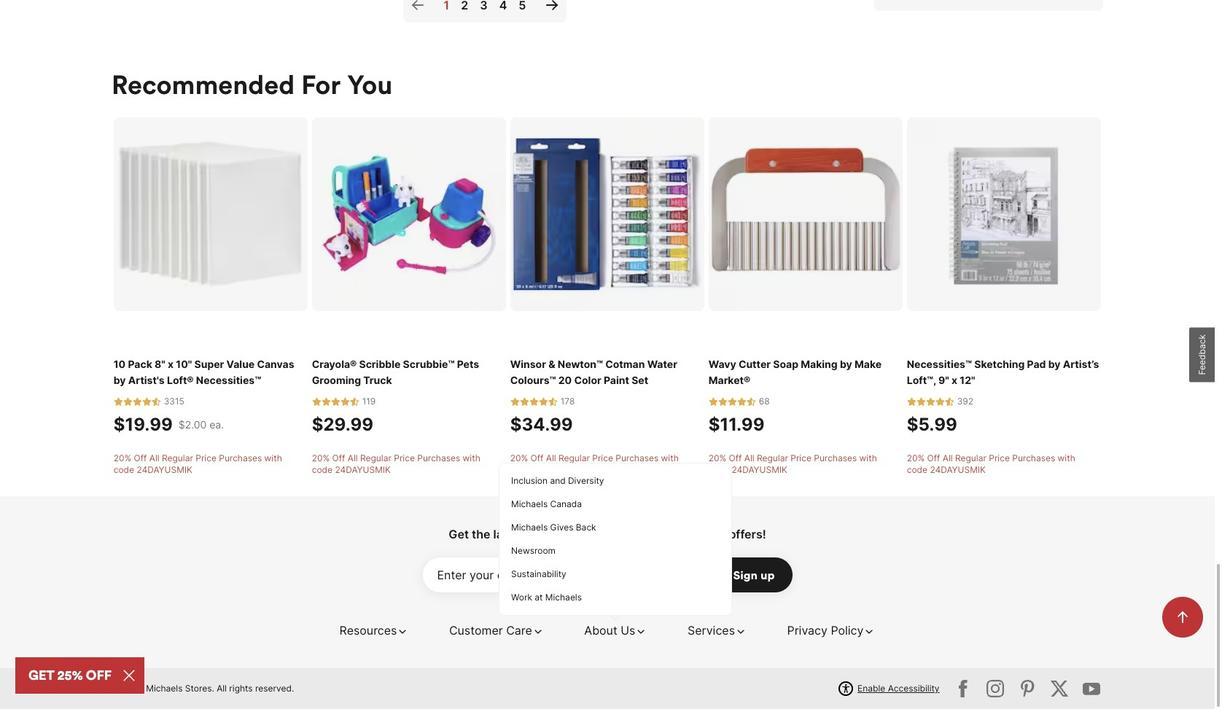 Task type: vqa. For each thing, say whether or not it's contained in the screenshot.
CRAFT
no



Task type: locate. For each thing, give the bounding box(es) containing it.
1 horizontal spatial x
[[952, 375, 958, 387]]

0 vertical spatial necessities™
[[908, 358, 973, 371]]

necessities™ sketching pad by artist's loft™, 9" x 12" link
[[908, 357, 1102, 389]]

policy
[[831, 624, 864, 639]]

4 with from the left
[[860, 453, 878, 464]]

20% up inclusion
[[511, 453, 528, 464]]

$11.99
[[709, 415, 765, 436]]

2 twitter image from the left
[[1049, 678, 1072, 701]]

© 2024 michaels stores. all rights reserved.
[[112, 684, 294, 695]]

off for $5.99
[[928, 453, 941, 464]]

michaels right at
[[546, 593, 582, 603]]

3 off from the left
[[531, 453, 544, 464]]

$34.99
[[511, 415, 573, 436]]

regular up diversity
[[559, 453, 590, 464]]

4 20% off all regular price purchases with code 24dayusmik from the left
[[709, 453, 878, 476]]

0 vertical spatial x
[[168, 358, 174, 371]]

1 twitter image from the left
[[984, 678, 1008, 701]]

5 24dayusmik from the left
[[931, 465, 986, 476]]

regular down $19.99 $2.00 ea. on the bottom of the page
[[162, 453, 193, 464]]

twitter image left youtube image
[[1016, 678, 1040, 701]]

10" super
[[176, 358, 224, 371]]

all down $11.99 at the right of page
[[745, 453, 755, 464]]

by inside necessities™ sketching pad by artist's loft™, 9" x 12"
[[1049, 358, 1061, 371]]

regular for $5.99
[[956, 453, 987, 464]]

20% for $34.99
[[511, 453, 528, 464]]

regular down $29.99
[[360, 453, 392, 464]]

off for $11.99
[[729, 453, 742, 464]]

newton™
[[558, 358, 603, 371]]

20%
[[114, 453, 132, 464], [312, 453, 330, 464], [511, 453, 528, 464], [709, 453, 727, 464], [908, 453, 925, 464]]

1 20% off all regular price purchases with code 24dayusmik from the left
[[114, 453, 282, 476]]

20% off all regular price purchases with code 24dayusmik down $11.99 at the right of page
[[709, 453, 878, 476]]

5 off from the left
[[928, 453, 941, 464]]

24dayusmik down $19.99 $2.00 ea. on the bottom of the page
[[137, 465, 193, 476]]

trends,
[[546, 528, 585, 542]]

and
[[550, 476, 566, 487], [650, 528, 671, 542]]

services button
[[688, 623, 747, 640]]

twitter image right accessibility
[[952, 678, 976, 701]]

newsroom
[[512, 546, 556, 557]]

9"
[[939, 375, 950, 387]]

20% off all regular price purchases with code 24dayusmik up michaels canada link
[[511, 453, 679, 476]]

resources button
[[340, 623, 409, 640]]

1 horizontal spatial necessities™
[[908, 358, 973, 371]]

about us button
[[585, 623, 648, 640]]

off for $34.99
[[531, 453, 544, 464]]

customer care
[[449, 624, 533, 639]]

1 horizontal spatial twitter image
[[1049, 678, 1072, 701]]

regular down $5.99
[[956, 453, 987, 464]]

necessities™
[[908, 358, 973, 371], [196, 375, 261, 387]]

by down 10
[[114, 375, 126, 387]]

3 20% from the left
[[511, 453, 528, 464]]

crayola® scribble scrubbie™ pets grooming truck link
[[312, 357, 507, 389]]

latest
[[494, 528, 526, 542]]

4 price from the left
[[791, 453, 812, 464]]

off
[[134, 453, 147, 464], [332, 453, 345, 464], [531, 453, 544, 464], [729, 453, 742, 464], [928, 453, 941, 464]]

all down $5.99
[[943, 453, 953, 464]]

sustainability link
[[506, 563, 726, 587]]

x right the 8"
[[168, 358, 174, 371]]

20% down $5.99
[[908, 453, 925, 464]]

off down $19.99
[[134, 453, 147, 464]]

3 code from the left
[[511, 465, 531, 476]]

3315
[[164, 396, 185, 407]]

regular down $11.99 at the right of page
[[757, 453, 789, 464]]

24dayusmik for $5.99
[[931, 465, 986, 476]]

4 20% from the left
[[709, 453, 727, 464]]

3 price from the left
[[593, 453, 614, 464]]

&
[[549, 358, 556, 371]]

2 code from the left
[[312, 465, 333, 476]]

market®
[[709, 375, 751, 387]]

2024
[[122, 684, 144, 695]]

3 with from the left
[[662, 453, 679, 464]]

crayola® scribble scrubbie™ pets grooming truck
[[312, 358, 480, 387]]

michaels
[[512, 499, 548, 510], [512, 522, 548, 533], [546, 593, 582, 603], [146, 684, 183, 695]]

purchases
[[219, 453, 262, 464], [418, 453, 461, 464], [616, 453, 659, 464], [815, 453, 858, 464], [1013, 453, 1056, 464]]

2 off from the left
[[332, 453, 345, 464]]

4 purchases from the left
[[815, 453, 858, 464]]

1 vertical spatial x
[[952, 375, 958, 387]]

regular for $11.99
[[757, 453, 789, 464]]

2 purchases from the left
[[418, 453, 461, 464]]

get the latest on trends, best deals and exclusive offers!
[[449, 528, 767, 542]]

off down $5.99
[[928, 453, 941, 464]]

necessities™ inside necessities™ sketching pad by artist's loft™, 9" x 12"
[[908, 358, 973, 371]]

x
[[168, 358, 174, 371], [952, 375, 958, 387]]

set
[[632, 375, 649, 387]]

on
[[528, 528, 543, 542]]

0 horizontal spatial necessities™
[[196, 375, 261, 387]]

cutter
[[739, 358, 771, 371]]

twitter image
[[984, 678, 1008, 701], [1049, 678, 1072, 701]]

michaels right 2024 at bottom left
[[146, 684, 183, 695]]

sign up
[[734, 569, 775, 583]]

deals
[[616, 528, 647, 542]]

2 horizontal spatial by
[[1049, 358, 1061, 371]]

code
[[114, 465, 134, 476], [312, 465, 333, 476], [511, 465, 531, 476], [709, 465, 730, 476], [908, 465, 928, 476]]

and right deals
[[650, 528, 671, 542]]

2 regular from the left
[[360, 453, 392, 464]]

24dayusmik up canada
[[534, 465, 589, 476]]

20% down $11.99 at the right of page
[[709, 453, 727, 464]]

off for $29.99
[[332, 453, 345, 464]]

purchases for $34.99
[[616, 453, 659, 464]]

2 24dayusmik from the left
[[335, 465, 391, 476]]

5 price from the left
[[990, 453, 1011, 464]]

with
[[265, 453, 282, 464], [463, 453, 481, 464], [662, 453, 679, 464], [860, 453, 878, 464], [1058, 453, 1076, 464]]

all for $29.99
[[348, 453, 358, 464]]

4 24dayusmik from the left
[[732, 465, 788, 476]]

0 vertical spatial and
[[550, 476, 566, 487]]

5 code from the left
[[908, 465, 928, 476]]

3 purchases from the left
[[616, 453, 659, 464]]

colours™
[[511, 375, 556, 387]]

canvas
[[257, 358, 294, 371]]

1 price from the left
[[196, 453, 217, 464]]

0 horizontal spatial twitter image
[[984, 678, 1008, 701]]

1 purchases from the left
[[219, 453, 262, 464]]

customer
[[449, 624, 503, 639]]

5 20% from the left
[[908, 453, 925, 464]]

code down $11.99 at the right of page
[[709, 465, 730, 476]]

resources
[[340, 624, 397, 639]]

by left make
[[841, 358, 853, 371]]

making
[[801, 358, 838, 371]]

0 horizontal spatial by
[[114, 375, 126, 387]]

1 20% from the left
[[114, 453, 132, 464]]

wavy
[[709, 358, 737, 371]]

20% off all regular price purchases with code 24dayusmik down $2.00
[[114, 453, 282, 476]]

enable
[[858, 684, 886, 695]]

0 horizontal spatial x
[[168, 358, 174, 371]]

price for $29.99
[[394, 453, 415, 464]]

1 regular from the left
[[162, 453, 193, 464]]

3 regular from the left
[[559, 453, 590, 464]]

$2.00
[[179, 419, 207, 431]]

make
[[855, 358, 882, 371]]

4 regular from the left
[[757, 453, 789, 464]]

1 horizontal spatial by
[[841, 358, 853, 371]]

purchases for $29.99
[[418, 453, 461, 464]]

for
[[302, 68, 341, 101]]

us
[[621, 624, 636, 639]]

2 price from the left
[[394, 453, 415, 464]]

all down $29.99
[[348, 453, 358, 464]]

twitter image
[[952, 678, 976, 701], [1016, 678, 1040, 701]]

20% off all regular price purchases with code 24dayusmik for $29.99
[[312, 453, 481, 476]]

value
[[227, 358, 255, 371]]

by inside the 10 pack 8" x 10" super value canvas by artist's loft® necessities™
[[114, 375, 126, 387]]

0 horizontal spatial twitter image
[[952, 678, 976, 701]]

off up inclusion
[[531, 453, 544, 464]]

$29.99
[[312, 415, 374, 436]]

price
[[196, 453, 217, 464], [394, 453, 415, 464], [593, 453, 614, 464], [791, 453, 812, 464], [990, 453, 1011, 464]]

5 20% off all regular price purchases with code 24dayusmik from the left
[[908, 453, 1076, 476]]

0 horizontal spatial and
[[550, 476, 566, 487]]

24dayusmik down $29.99
[[335, 465, 391, 476]]

price for $11.99
[[791, 453, 812, 464]]

1 vertical spatial and
[[650, 528, 671, 542]]

necessities™ down 'value'
[[196, 375, 261, 387]]

20% off all regular price purchases with code 24dayusmik down $29.99
[[312, 453, 481, 476]]

all left "rights"
[[217, 684, 227, 695]]

gives
[[551, 522, 574, 533]]

4 off from the left
[[729, 453, 742, 464]]

with for $29.99
[[463, 453, 481, 464]]

2 20% off all regular price purchases with code 24dayusmik from the left
[[312, 453, 481, 476]]

dialog
[[499, 463, 733, 620]]

2 20% from the left
[[312, 453, 330, 464]]

code down $5.99
[[908, 465, 928, 476]]

$5.99
[[908, 415, 958, 436]]

20% for $11.99
[[709, 453, 727, 464]]

1 with from the left
[[265, 453, 282, 464]]

and up canada
[[550, 476, 566, 487]]

code down $29.99
[[312, 465, 333, 476]]

119
[[362, 396, 376, 407]]

up
[[761, 569, 775, 583]]

purchases for $11.99
[[815, 453, 858, 464]]

24dayusmik for $11.99
[[732, 465, 788, 476]]

rights
[[229, 684, 253, 695]]

5 with from the left
[[1058, 453, 1076, 464]]

code down $19.99
[[114, 465, 134, 476]]

1 vertical spatial necessities™
[[196, 375, 261, 387]]

2 with from the left
[[463, 453, 481, 464]]

5 purchases from the left
[[1013, 453, 1056, 464]]

24dayusmik down $11.99 at the right of page
[[732, 465, 788, 476]]

soap
[[774, 358, 799, 371]]

michaels down inclusion
[[512, 499, 548, 510]]

24dayusmik down $5.99
[[931, 465, 986, 476]]

3 20% off all regular price purchases with code 24dayusmik from the left
[[511, 453, 679, 476]]

1 horizontal spatial twitter image
[[1016, 678, 1040, 701]]

20% for $29.99
[[312, 453, 330, 464]]

artist's loft™ fundamentals sketch pad image
[[908, 117, 1102, 312]]

inclusion
[[512, 476, 548, 487]]

3 24dayusmik from the left
[[534, 465, 589, 476]]

all up inclusion and diversity
[[546, 453, 556, 464]]

by right pad
[[1049, 358, 1061, 371]]

20% off all regular price purchases with code 24dayusmik down 392
[[908, 453, 1076, 476]]

4 code from the left
[[709, 465, 730, 476]]

about us
[[585, 624, 636, 639]]

24dayusmik
[[137, 465, 193, 476], [335, 465, 391, 476], [534, 465, 589, 476], [732, 465, 788, 476], [931, 465, 986, 476]]

1 horizontal spatial and
[[650, 528, 671, 542]]

20% down $19.99
[[114, 453, 132, 464]]

code up michaels canada
[[511, 465, 531, 476]]

x right the 9"
[[952, 375, 958, 387]]

off down $29.99
[[332, 453, 345, 464]]

20% down $29.99
[[312, 453, 330, 464]]

20
[[559, 375, 572, 387]]

truck
[[364, 375, 392, 387]]

s/scrubbie pet grooming truck image
[[312, 117, 507, 312]]

customer care button
[[449, 623, 544, 640]]

work
[[512, 593, 533, 603]]

5 regular from the left
[[956, 453, 987, 464]]

off down $11.99 at the right of page
[[729, 453, 742, 464]]

price for $34.99
[[593, 453, 614, 464]]

1 code from the left
[[114, 465, 134, 476]]

necessities™ up the 9"
[[908, 358, 973, 371]]

canada
[[551, 499, 582, 510]]



Task type: describe. For each thing, give the bounding box(es) containing it.
recommended for you
[[112, 68, 393, 101]]

best
[[588, 528, 613, 542]]

wavy cutter soap making by make market®
[[709, 358, 882, 387]]

services
[[688, 624, 736, 639]]

regular for $34.99
[[559, 453, 590, 464]]

inclusion and diversity
[[512, 476, 605, 487]]

michaels canada link
[[506, 493, 726, 517]]

winsor
[[511, 358, 546, 371]]

178
[[561, 396, 575, 407]]

loft®
[[167, 375, 194, 387]]

sign up button
[[716, 558, 793, 593]]

price for $5.99
[[990, 453, 1011, 464]]

all down $19.99
[[149, 453, 160, 464]]

artminds™ soap making, wavy cutter image
[[709, 117, 904, 312]]

enable accessibility
[[858, 684, 940, 695]]

care
[[507, 624, 533, 639]]

10
[[114, 358, 126, 371]]

artist's loft® necessities™ canvas super value 10 pack, 8"" x 10"" image
[[114, 117, 308, 312]]

all for $11.99
[[745, 453, 755, 464]]

and inside inclusion and diversity link
[[550, 476, 566, 487]]

ea.
[[210, 419, 224, 431]]

with for $5.99
[[1058, 453, 1076, 464]]

10 pack 8" x 10" super value canvas by artist's loft® necessities™
[[114, 358, 294, 387]]

color
[[575, 375, 602, 387]]

©
[[112, 684, 120, 695]]

code for $11.99
[[709, 465, 730, 476]]

diversity
[[568, 476, 605, 487]]

stores.
[[185, 684, 214, 695]]

wn cotman watercolor 20x5ml st image
[[511, 117, 705, 312]]

michaels canada
[[512, 499, 582, 510]]

water
[[648, 358, 678, 371]]

10 pack 8" x 10" super value canvas by artist's loft® necessities™ link
[[114, 357, 308, 389]]

cotman
[[606, 358, 645, 371]]

24dayusmik for $34.99
[[534, 465, 589, 476]]

x inside the 10 pack 8" x 10" super value canvas by artist's loft® necessities™
[[168, 358, 174, 371]]

1 off from the left
[[134, 453, 147, 464]]

20% for $5.99
[[908, 453, 925, 464]]

winsor & newton™ cotman water colours™ 20 color paint set
[[511, 358, 678, 387]]

necessities™ inside the 10 pack 8" x 10" super value canvas by artist's loft® necessities™
[[196, 375, 261, 387]]

20% off all regular price purchases with code 24dayusmik for $34.99
[[511, 453, 679, 476]]

sign
[[734, 569, 758, 583]]

sketching
[[975, 358, 1025, 371]]

with for $34.99
[[662, 453, 679, 464]]

accessibility
[[888, 684, 940, 695]]

at
[[535, 593, 543, 603]]

12"
[[961, 375, 976, 387]]

wavy cutter soap making by make market® link
[[709, 357, 904, 389]]

michaels up 'newsroom'
[[512, 522, 548, 533]]

inclusion and diversity link
[[506, 470, 726, 493]]

artist's
[[128, 375, 165, 387]]

scribble
[[359, 358, 401, 371]]

code for $29.99
[[312, 465, 333, 476]]

previous page image
[[409, 0, 427, 14]]

the
[[472, 528, 491, 542]]

back
[[576, 522, 597, 533]]

privacy policy
[[788, 624, 864, 639]]

grooming
[[312, 375, 361, 387]]

1 24dayusmik from the left
[[137, 465, 193, 476]]

24dayusmik for $29.99
[[335, 465, 391, 476]]

reserved.
[[255, 684, 294, 695]]

with for $11.99
[[860, 453, 878, 464]]

pets
[[457, 358, 480, 371]]

michaels gives back
[[512, 522, 597, 533]]

$19.99
[[114, 415, 173, 436]]

necessities™ sketching pad by artist's loft™, 9" x 12"
[[908, 358, 1100, 387]]

recommended
[[112, 68, 295, 101]]

next page image
[[544, 0, 561, 14]]

offers!
[[729, 528, 767, 542]]

crayola®
[[312, 358, 357, 371]]

work at michaels
[[512, 593, 582, 603]]

privacy policy button
[[788, 623, 876, 640]]

artist's
[[1064, 358, 1100, 371]]

paint
[[604, 375, 630, 387]]

x inside necessities™ sketching pad by artist's loft™, 9" x 12"
[[952, 375, 958, 387]]

20% off all regular price purchases with code 24dayusmik for $11.99
[[709, 453, 878, 476]]

code for $5.99
[[908, 465, 928, 476]]

68
[[759, 396, 770, 407]]

work at michaels link
[[506, 587, 726, 610]]

loft™,
[[908, 375, 937, 387]]

scrubbie™
[[403, 358, 455, 371]]

regular for $29.99
[[360, 453, 392, 464]]

1 twitter image from the left
[[952, 678, 976, 701]]

youtube image
[[1081, 678, 1104, 701]]

Enter your email field
[[423, 558, 793, 593]]

sustainability
[[512, 569, 567, 580]]

pack
[[128, 358, 152, 371]]

code for $34.99
[[511, 465, 531, 476]]

you
[[348, 68, 393, 101]]

20% off all regular price purchases with code 24dayusmik for $5.99
[[908, 453, 1076, 476]]

8"
[[155, 358, 165, 371]]

get
[[449, 528, 469, 542]]

exclusive
[[674, 528, 727, 542]]

by inside wavy cutter soap making by make market®
[[841, 358, 853, 371]]

purchases for $5.99
[[1013, 453, 1056, 464]]

dialog containing inclusion and diversity
[[499, 463, 733, 620]]

2 twitter image from the left
[[1016, 678, 1040, 701]]

privacy
[[788, 624, 828, 639]]

michaels gives back link
[[506, 517, 726, 540]]

all for $5.99
[[943, 453, 953, 464]]

about
[[585, 624, 618, 639]]

all for $34.99
[[546, 453, 556, 464]]

pad
[[1028, 358, 1047, 371]]



